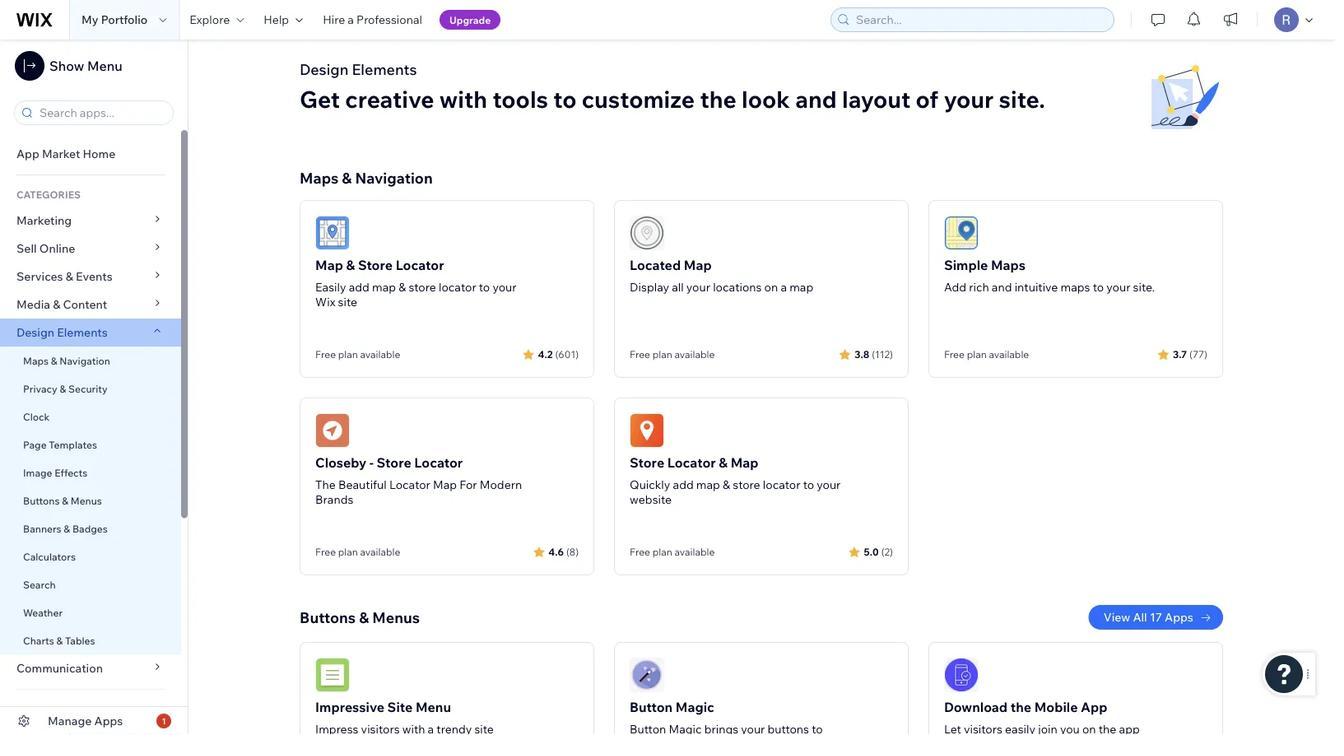 Task type: describe. For each thing, give the bounding box(es) containing it.
clock
[[23, 410, 50, 423]]

map inside store locator & map quickly add map & store locator to your website
[[731, 454, 759, 471]]

plan for map
[[338, 348, 358, 361]]

1 vertical spatial menu
[[416, 699, 451, 715]]

design elements
[[16, 325, 108, 340]]

0 vertical spatial maps
[[300, 168, 339, 187]]

page templates
[[23, 438, 99, 451]]

located map logo image
[[630, 216, 664, 250]]

impressive
[[315, 699, 384, 715]]

available for &
[[360, 348, 400, 361]]

Search apps... field
[[35, 101, 168, 124]]

store for -
[[377, 454, 411, 471]]

4.6 (8)
[[548, 545, 579, 558]]

design for design elements get creative with tools to customize the look and layout of your site.
[[300, 60, 348, 78]]

1 horizontal spatial menus
[[372, 608, 420, 626]]

services & events
[[16, 269, 113, 284]]

map for locator
[[372, 280, 396, 294]]

free for store locator & map
[[630, 546, 650, 558]]

security
[[68, 382, 107, 395]]

calculators link
[[0, 542, 181, 570]]

show menu
[[49, 58, 122, 74]]

site
[[387, 699, 413, 715]]

available for locator
[[675, 546, 715, 558]]

closeby - store locator the beautiful locator map for modern brands
[[315, 454, 522, 507]]

display
[[630, 280, 669, 294]]

locator for map & store locator
[[439, 280, 476, 294]]

maps inside simple maps add rich and intuitive maps to your site.
[[991, 257, 1026, 273]]

sidebar element
[[0, 40, 189, 735]]

(601)
[[555, 348, 579, 360]]

navigation inside sidebar element
[[60, 354, 110, 367]]

intuitive
[[1015, 280, 1058, 294]]

to inside design elements get creative with tools to customize the look and layout of your site.
[[553, 84, 577, 113]]

mobile
[[1034, 699, 1078, 715]]

design elements get creative with tools to customize the look and layout of your site.
[[300, 60, 1045, 113]]

free for map & store locator
[[315, 348, 336, 361]]

communication
[[16, 661, 106, 675]]

maps & navigation link
[[0, 347, 181, 375]]

(112)
[[872, 348, 893, 360]]

image effects link
[[0, 459, 181, 486]]

services & events link
[[0, 263, 181, 291]]

privacy & security link
[[0, 375, 181, 403]]

1 vertical spatial app
[[1081, 699, 1108, 715]]

get
[[300, 84, 340, 113]]

elements for design elements
[[57, 325, 108, 340]]

simple
[[944, 257, 988, 273]]

simple maps logo image
[[944, 216, 979, 250]]

app market home link
[[0, 140, 181, 168]]

add for locator
[[673, 477, 694, 492]]

available for -
[[360, 546, 400, 558]]

locator inside store locator & map quickly add map & store locator to your website
[[667, 454, 716, 471]]

buttons & menus inside sidebar element
[[23, 494, 102, 507]]

1
[[162, 716, 166, 726]]

explore
[[16, 703, 63, 715]]

3.7
[[1173, 348, 1187, 360]]

look
[[742, 84, 790, 113]]

manage
[[48, 714, 92, 728]]

-
[[369, 454, 374, 471]]

a inside 'located map display all your locations on a map'
[[781, 280, 787, 294]]

all
[[672, 280, 684, 294]]

4.2
[[538, 348, 553, 360]]

customize
[[582, 84, 695, 113]]

(2)
[[881, 545, 893, 558]]

your inside store locator & map quickly add map & store locator to your website
[[817, 477, 841, 492]]

clock link
[[0, 403, 181, 431]]

your inside map & store locator easily add map & store locator to your wix site
[[493, 280, 517, 294]]

site. inside design elements get creative with tools to customize the look and layout of your site.
[[999, 84, 1045, 113]]

locator for store locator & map
[[763, 477, 801, 492]]

to inside map & store locator easily add map & store locator to your wix site
[[479, 280, 490, 294]]

templates
[[49, 438, 97, 451]]

view
[[1104, 610, 1130, 624]]

1 vertical spatial the
[[1011, 699, 1031, 715]]

site
[[338, 295, 357, 309]]

(77)
[[1190, 348, 1207, 360]]

for
[[459, 477, 477, 492]]

hire
[[323, 12, 345, 27]]

map inside 'located map display all your locations on a map'
[[790, 280, 813, 294]]

creative
[[345, 84, 434, 113]]

the
[[315, 477, 336, 492]]

17
[[1150, 610, 1162, 624]]

communication link
[[0, 654, 181, 682]]

available for maps
[[989, 348, 1029, 361]]

plan for closeby
[[338, 546, 358, 558]]

store for map & store locator
[[409, 280, 436, 294]]

hire a professional link
[[313, 0, 432, 40]]

sell
[[16, 241, 37, 256]]

portfolio
[[101, 12, 148, 27]]

marketing
[[16, 213, 72, 228]]

download
[[944, 699, 1008, 715]]

badges
[[72, 522, 108, 535]]

charts & tables link
[[0, 626, 181, 654]]

the inside design elements get creative with tools to customize the look and layout of your site.
[[700, 84, 737, 113]]

0 vertical spatial apps
[[1165, 610, 1193, 624]]

quickly
[[630, 477, 670, 492]]

free for located map
[[630, 348, 650, 361]]

menus inside sidebar element
[[71, 494, 102, 507]]

Search... field
[[851, 8, 1109, 31]]

design elements link
[[0, 319, 181, 347]]

free plan available for -
[[315, 546, 400, 558]]

app inside sidebar element
[[16, 147, 39, 161]]

download the mobile app
[[944, 699, 1108, 715]]

home
[[83, 147, 115, 161]]

weather
[[23, 606, 63, 619]]

banners
[[23, 522, 61, 535]]

charts & tables
[[23, 634, 95, 647]]

buttons inside sidebar element
[[23, 494, 60, 507]]

banners & badges link
[[0, 514, 181, 542]]

view all 17 apps
[[1104, 610, 1193, 624]]

impressive site menu
[[315, 699, 451, 715]]

easily
[[315, 280, 346, 294]]

hire a professional
[[323, 12, 422, 27]]

upgrade
[[449, 14, 491, 26]]

show menu button
[[15, 51, 122, 81]]

impressive site menu logo image
[[315, 658, 350, 692]]



Task type: vqa. For each thing, say whether or not it's contained in the screenshot.
Modern
yes



Task type: locate. For each thing, give the bounding box(es) containing it.
1 horizontal spatial apps
[[1165, 610, 1193, 624]]

1 horizontal spatial map
[[696, 477, 720, 492]]

1 vertical spatial locator
[[763, 477, 801, 492]]

1 vertical spatial design
[[16, 325, 54, 340]]

maps up privacy
[[23, 354, 49, 367]]

app left market
[[16, 147, 39, 161]]

apps right "17"
[[1165, 610, 1193, 624]]

1 vertical spatial buttons
[[300, 608, 356, 626]]

menus
[[71, 494, 102, 507], [372, 608, 420, 626]]

add
[[349, 280, 370, 294], [673, 477, 694, 492]]

privacy & security
[[23, 382, 107, 395]]

0 vertical spatial elements
[[352, 60, 417, 78]]

page templates link
[[0, 431, 181, 459]]

plan down brands
[[338, 546, 358, 558]]

elements
[[352, 60, 417, 78], [57, 325, 108, 340]]

events
[[76, 269, 113, 284]]

navigation up security
[[60, 354, 110, 367]]

map for map
[[696, 477, 720, 492]]

plan down site at the left of page
[[338, 348, 358, 361]]

0 horizontal spatial site.
[[999, 84, 1045, 113]]

design inside sidebar element
[[16, 325, 54, 340]]

apps inside sidebar element
[[94, 714, 123, 728]]

0 horizontal spatial navigation
[[60, 354, 110, 367]]

free down wix
[[315, 348, 336, 361]]

app
[[16, 147, 39, 161], [1081, 699, 1108, 715]]

site. inside simple maps add rich and intuitive maps to your site.
[[1133, 280, 1155, 294]]

map & store locator easily add map & store locator to your wix site
[[315, 257, 517, 309]]

design inside design elements get creative with tools to customize the look and layout of your site.
[[300, 60, 348, 78]]

download the mobile app logo image
[[944, 658, 979, 692]]

closeby - store locator logo image
[[315, 413, 350, 448]]

0 horizontal spatial design
[[16, 325, 54, 340]]

free plan available down site at the left of page
[[315, 348, 400, 361]]

privacy
[[23, 382, 57, 395]]

market
[[42, 147, 80, 161]]

upgrade button
[[440, 10, 501, 30]]

banners & badges
[[23, 522, 108, 535]]

plan for store
[[653, 546, 672, 558]]

map inside 'located map display all your locations on a map'
[[684, 257, 712, 273]]

map right easily
[[372, 280, 396, 294]]

free plan available down rich
[[944, 348, 1029, 361]]

0 horizontal spatial buttons & menus
[[23, 494, 102, 507]]

beautiful
[[338, 477, 387, 492]]

map inside store locator & map quickly add map & store locator to your website
[[696, 477, 720, 492]]

0 horizontal spatial the
[[700, 84, 737, 113]]

wix
[[315, 295, 335, 309]]

view all 17 apps link
[[1089, 605, 1223, 630]]

sell online
[[16, 241, 75, 256]]

3.7 (77)
[[1173, 348, 1207, 360]]

1 horizontal spatial store
[[733, 477, 760, 492]]

buttons & menus up impressive site menu logo
[[300, 608, 420, 626]]

4.2 (601)
[[538, 348, 579, 360]]

free plan available down all
[[630, 348, 715, 361]]

media
[[16, 297, 50, 312]]

available down map & store locator easily add map & store locator to your wix site
[[360, 348, 400, 361]]

0 horizontal spatial buttons
[[23, 494, 60, 507]]

media & content
[[16, 297, 107, 312]]

menu right site
[[416, 699, 451, 715]]

free down display
[[630, 348, 650, 361]]

1 vertical spatial maps & navigation
[[23, 354, 110, 367]]

free down add
[[944, 348, 965, 361]]

search
[[23, 578, 56, 591]]

add
[[944, 280, 966, 294]]

and right rich
[[992, 280, 1012, 294]]

0 vertical spatial maps & navigation
[[300, 168, 433, 187]]

design for design elements
[[16, 325, 54, 340]]

(8)
[[566, 545, 579, 558]]

map
[[372, 280, 396, 294], [790, 280, 813, 294], [696, 477, 720, 492]]

1 horizontal spatial maps & navigation
[[300, 168, 433, 187]]

add right quickly
[[673, 477, 694, 492]]

0 vertical spatial design
[[300, 60, 348, 78]]

maps up map & store locator logo
[[300, 168, 339, 187]]

0 horizontal spatial add
[[349, 280, 370, 294]]

elements up creative
[[352, 60, 417, 78]]

store inside closeby - store locator the beautiful locator map for modern brands
[[377, 454, 411, 471]]

buttons & menus up banners & badges
[[23, 494, 102, 507]]

free plan available for map
[[630, 348, 715, 361]]

add up site at the left of page
[[349, 280, 370, 294]]

0 vertical spatial site.
[[999, 84, 1045, 113]]

locator inside map & store locator easily add map & store locator to your wix site
[[439, 280, 476, 294]]

buttons
[[23, 494, 60, 507], [300, 608, 356, 626]]

1 horizontal spatial site.
[[1133, 280, 1155, 294]]

map right quickly
[[696, 477, 720, 492]]

free plan available down the website
[[630, 546, 715, 558]]

available down store locator & map quickly add map & store locator to your website
[[675, 546, 715, 558]]

charts
[[23, 634, 54, 647]]

0 horizontal spatial app
[[16, 147, 39, 161]]

available down intuitive
[[989, 348, 1029, 361]]

map & store locator logo image
[[315, 216, 350, 250]]

map inside closeby - store locator the beautiful locator map for modern brands
[[433, 477, 457, 492]]

0 vertical spatial menu
[[87, 58, 122, 74]]

0 horizontal spatial elements
[[57, 325, 108, 340]]

maps & navigation up privacy & security
[[23, 354, 110, 367]]

and
[[795, 84, 837, 113], [992, 280, 1012, 294]]

plan down the website
[[653, 546, 672, 558]]

1 vertical spatial and
[[992, 280, 1012, 294]]

elements down content
[[57, 325, 108, 340]]

app market home
[[16, 147, 115, 161]]

store for store locator & map
[[733, 477, 760, 492]]

free plan available for locator
[[630, 546, 715, 558]]

free for simple maps
[[944, 348, 965, 361]]

your inside simple maps add rich and intuitive maps to your site.
[[1107, 280, 1131, 294]]

maps & navigation up map & store locator logo
[[300, 168, 433, 187]]

1 vertical spatial maps
[[991, 257, 1026, 273]]

apps
[[1165, 610, 1193, 624], [94, 714, 123, 728]]

free down the website
[[630, 546, 650, 558]]

modern
[[480, 477, 522, 492]]

2 vertical spatial maps
[[23, 354, 49, 367]]

1 vertical spatial add
[[673, 477, 694, 492]]

free for closeby - store locator
[[315, 546, 336, 558]]

store inside map & store locator easily add map & store locator to your wix site
[[409, 280, 436, 294]]

locator
[[439, 280, 476, 294], [763, 477, 801, 492]]

store locator & map logo image
[[630, 413, 664, 448]]

maps up intuitive
[[991, 257, 1026, 273]]

navigation down creative
[[355, 168, 433, 187]]

1 vertical spatial elements
[[57, 325, 108, 340]]

menu right show
[[87, 58, 122, 74]]

calculators
[[23, 550, 76, 563]]

my portfolio
[[81, 12, 148, 27]]

maps & navigation inside sidebar element
[[23, 354, 110, 367]]

0 horizontal spatial menu
[[87, 58, 122, 74]]

marketing link
[[0, 207, 181, 235]]

weather link
[[0, 598, 181, 626]]

sell online link
[[0, 235, 181, 263]]

1 horizontal spatial a
[[781, 280, 787, 294]]

button magic logo image
[[630, 658, 664, 692]]

buttons up banners
[[23, 494, 60, 507]]

free plan available down brands
[[315, 546, 400, 558]]

plan down display
[[653, 348, 672, 361]]

0 vertical spatial the
[[700, 84, 737, 113]]

available for map
[[675, 348, 715, 361]]

2 horizontal spatial maps
[[991, 257, 1026, 273]]

0 horizontal spatial store
[[409, 280, 436, 294]]

0 horizontal spatial maps & navigation
[[23, 354, 110, 367]]

0 horizontal spatial a
[[348, 12, 354, 27]]

a
[[348, 12, 354, 27], [781, 280, 787, 294]]

menu inside 'button'
[[87, 58, 122, 74]]

1 horizontal spatial add
[[673, 477, 694, 492]]

buttons up impressive site menu logo
[[300, 608, 356, 626]]

1 vertical spatial buttons & menus
[[300, 608, 420, 626]]

add for &
[[349, 280, 370, 294]]

help
[[264, 12, 289, 27]]

all
[[1133, 610, 1147, 624]]

1 vertical spatial site.
[[1133, 280, 1155, 294]]

located
[[630, 257, 681, 273]]

0 horizontal spatial maps
[[23, 354, 49, 367]]

locator inside map & store locator easily add map & store locator to your wix site
[[396, 257, 444, 273]]

design down "media"
[[16, 325, 54, 340]]

my
[[81, 12, 98, 27]]

with
[[439, 84, 487, 113]]

menu
[[87, 58, 122, 74], [416, 699, 451, 715]]

store for &
[[358, 257, 393, 273]]

1 horizontal spatial the
[[1011, 699, 1031, 715]]

1 horizontal spatial menu
[[416, 699, 451, 715]]

5.0 (2)
[[864, 545, 893, 558]]

3.8
[[855, 348, 869, 360]]

1 horizontal spatial app
[[1081, 699, 1108, 715]]

categories
[[16, 188, 81, 200]]

& inside 'link'
[[66, 269, 73, 284]]

design
[[300, 60, 348, 78], [16, 325, 54, 340]]

layout
[[842, 84, 911, 113]]

elements inside sidebar element
[[57, 325, 108, 340]]

0 horizontal spatial menus
[[71, 494, 102, 507]]

0 vertical spatial store
[[409, 280, 436, 294]]

available
[[360, 348, 400, 361], [675, 348, 715, 361], [989, 348, 1029, 361], [360, 546, 400, 558], [675, 546, 715, 558]]

store locator & map quickly add map & store locator to your website
[[630, 454, 841, 507]]

elements for design elements get creative with tools to customize the look and layout of your site.
[[352, 60, 417, 78]]

0 vertical spatial menus
[[71, 494, 102, 507]]

website
[[630, 492, 672, 507]]

1 horizontal spatial elements
[[352, 60, 417, 78]]

to inside simple maps add rich and intuitive maps to your site.
[[1093, 280, 1104, 294]]

2 horizontal spatial map
[[790, 280, 813, 294]]

buttons & menus link
[[0, 486, 181, 514]]

0 horizontal spatial locator
[[439, 280, 476, 294]]

to inside store locator & map quickly add map & store locator to your website
[[803, 477, 814, 492]]

1 horizontal spatial and
[[992, 280, 1012, 294]]

1 vertical spatial apps
[[94, 714, 123, 728]]

tables
[[65, 634, 95, 647]]

1 horizontal spatial design
[[300, 60, 348, 78]]

1 horizontal spatial buttons & menus
[[300, 608, 420, 626]]

0 vertical spatial add
[[349, 280, 370, 294]]

1 horizontal spatial maps
[[300, 168, 339, 187]]

apps right "manage"
[[94, 714, 123, 728]]

available down all
[[675, 348, 715, 361]]

online
[[39, 241, 75, 256]]

1 vertical spatial store
[[733, 477, 760, 492]]

free plan available for &
[[315, 348, 400, 361]]

0 horizontal spatial apps
[[94, 714, 123, 728]]

explore
[[190, 12, 230, 27]]

1 horizontal spatial buttons
[[300, 608, 356, 626]]

add inside store locator & map quickly add map & store locator to your website
[[673, 477, 694, 492]]

0 vertical spatial app
[[16, 147, 39, 161]]

locator inside store locator & map quickly add map & store locator to your website
[[763, 477, 801, 492]]

brands
[[315, 492, 353, 507]]

plan for simple
[[967, 348, 987, 361]]

tools
[[493, 84, 548, 113]]

content
[[63, 297, 107, 312]]

4.6
[[548, 545, 564, 558]]

image
[[23, 466, 52, 479]]

and inside simple maps add rich and intuitive maps to your site.
[[992, 280, 1012, 294]]

page
[[23, 438, 47, 451]]

the left 'look'
[[700, 84, 737, 113]]

plan down rich
[[967, 348, 987, 361]]

map inside map & store locator easily add map & store locator to your wix site
[[372, 280, 396, 294]]

button magic
[[630, 699, 714, 715]]

store inside store locator & map quickly add map & store locator to your website
[[630, 454, 664, 471]]

store
[[409, 280, 436, 294], [733, 477, 760, 492]]

of
[[916, 84, 939, 113]]

store inside map & store locator easily add map & store locator to your wix site
[[358, 257, 393, 273]]

locations
[[713, 280, 762, 294]]

0 vertical spatial navigation
[[355, 168, 433, 187]]

&
[[342, 168, 352, 187], [346, 257, 355, 273], [66, 269, 73, 284], [399, 280, 406, 294], [53, 297, 60, 312], [51, 354, 57, 367], [60, 382, 66, 395], [719, 454, 728, 471], [723, 477, 730, 492], [62, 494, 68, 507], [64, 522, 70, 535], [359, 608, 369, 626], [56, 634, 63, 647]]

0 vertical spatial and
[[795, 84, 837, 113]]

services
[[16, 269, 63, 284]]

map right the on
[[790, 280, 813, 294]]

1 horizontal spatial navigation
[[355, 168, 433, 187]]

maps
[[1061, 280, 1090, 294]]

0 horizontal spatial and
[[795, 84, 837, 113]]

a right the on
[[781, 280, 787, 294]]

0 vertical spatial buttons & menus
[[23, 494, 102, 507]]

add inside map & store locator easily add map & store locator to your wix site
[[349, 280, 370, 294]]

0 vertical spatial buttons
[[23, 494, 60, 507]]

and inside design elements get creative with tools to customize the look and layout of your site.
[[795, 84, 837, 113]]

3.8 (112)
[[855, 348, 893, 360]]

1 horizontal spatial locator
[[763, 477, 801, 492]]

to
[[553, 84, 577, 113], [479, 280, 490, 294], [1093, 280, 1104, 294], [803, 477, 814, 492]]

0 vertical spatial locator
[[439, 280, 476, 294]]

1 vertical spatial a
[[781, 280, 787, 294]]

1 vertical spatial menus
[[372, 608, 420, 626]]

maps
[[300, 168, 339, 187], [991, 257, 1026, 273], [23, 354, 49, 367]]

store inside store locator & map quickly add map & store locator to your website
[[733, 477, 760, 492]]

app right mobile
[[1081, 699, 1108, 715]]

design up get
[[300, 60, 348, 78]]

maps inside sidebar element
[[23, 354, 49, 367]]

and right 'look'
[[795, 84, 837, 113]]

5.0
[[864, 545, 879, 558]]

available down beautiful
[[360, 546, 400, 558]]

0 vertical spatial a
[[348, 12, 354, 27]]

0 horizontal spatial map
[[372, 280, 396, 294]]

search link
[[0, 570, 181, 598]]

elements inside design elements get creative with tools to customize the look and layout of your site.
[[352, 60, 417, 78]]

your inside 'located map display all your locations on a map'
[[686, 280, 710, 294]]

on
[[764, 280, 778, 294]]

button
[[630, 699, 673, 715]]

free
[[315, 348, 336, 361], [630, 348, 650, 361], [944, 348, 965, 361], [315, 546, 336, 558], [630, 546, 650, 558]]

free down brands
[[315, 546, 336, 558]]

rich
[[969, 280, 989, 294]]

plan for located
[[653, 348, 672, 361]]

map inside map & store locator easily add map & store locator to your wix site
[[315, 257, 343, 273]]

the left mobile
[[1011, 699, 1031, 715]]

1 vertical spatial navigation
[[60, 354, 110, 367]]

your inside design elements get creative with tools to customize the look and layout of your site.
[[944, 84, 994, 113]]

free plan available for maps
[[944, 348, 1029, 361]]

a right hire
[[348, 12, 354, 27]]



